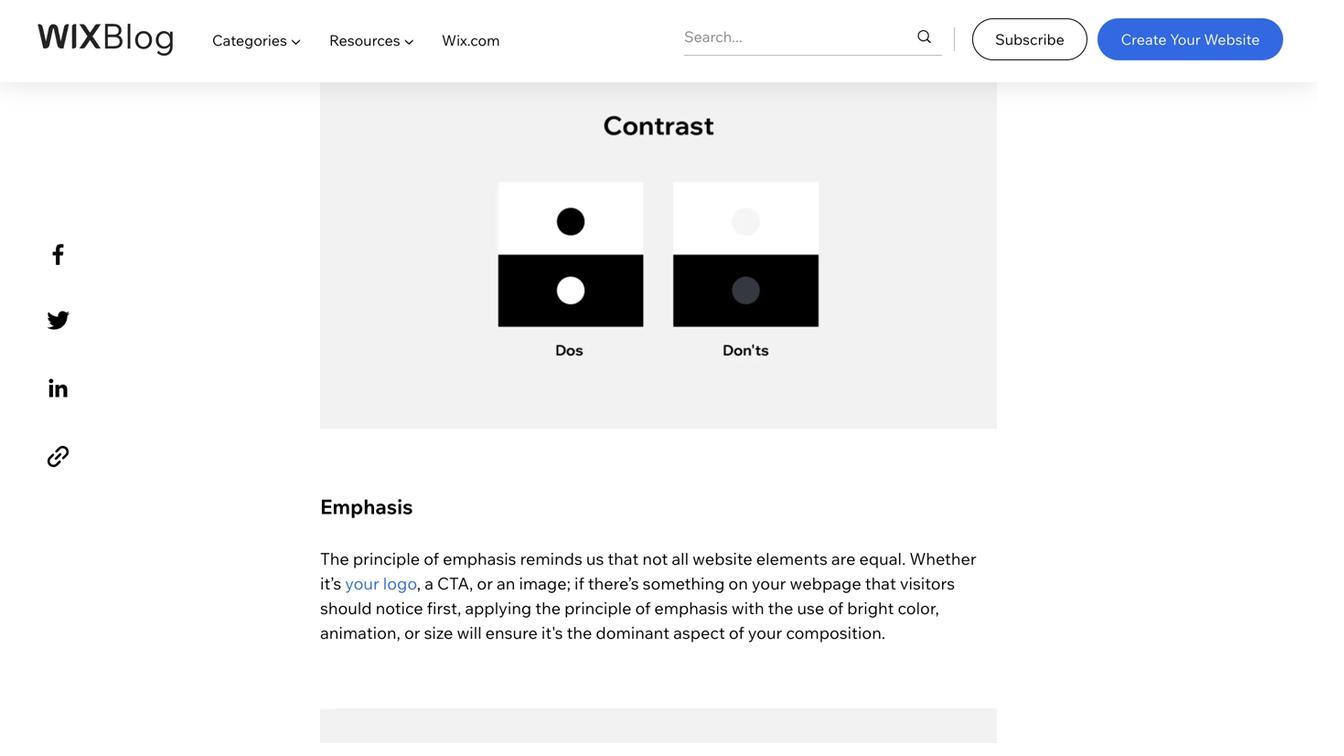 Task type: describe. For each thing, give the bounding box(es) containing it.
your down with at bottom right
[[748, 623, 782, 644]]

equal.
[[859, 549, 906, 570]]

subscribe
[[995, 30, 1065, 48]]

subscribe link
[[972, 18, 1088, 60]]

composition.
[[786, 623, 886, 644]]

0 vertical spatial or
[[477, 574, 493, 594]]

share article on facebook image
[[42, 239, 74, 271]]

share article on linkedin image
[[42, 372, 74, 404]]

2 horizontal spatial the
[[768, 598, 793, 619]]

of inside 'the principle of emphasis reminds us that not all website elements are equal. whether it's'
[[424, 549, 439, 570]]

with
[[732, 598, 764, 619]]

all
[[672, 549, 689, 570]]

visitors
[[900, 574, 955, 594]]

resources  ▼
[[329, 31, 415, 49]]

wix.com link
[[428, 15, 514, 66]]

wix.com
[[442, 31, 500, 49]]

share article on facebook image
[[42, 239, 74, 271]]

notice
[[376, 598, 423, 619]]

▼ for categories ▼
[[290, 31, 301, 49]]

are
[[831, 549, 856, 570]]

of up 'composition.'
[[828, 598, 843, 619]]

dominant
[[596, 623, 670, 644]]

website
[[1204, 30, 1260, 48]]

size
[[424, 623, 453, 644]]

there's
[[588, 574, 639, 594]]

, a cta, or an image; if there's something on your webpage that visitors should notice first, applying the principle of emphasis with the use of bright color, animation, or size will ensure it's the dominant aspect of your composition.
[[320, 574, 959, 644]]

ensure
[[485, 623, 538, 644]]

1 horizontal spatial the
[[567, 623, 592, 644]]

of up dominant
[[635, 598, 651, 619]]

of down with at bottom right
[[729, 623, 744, 644]]

aspect
[[673, 623, 725, 644]]

an
[[497, 574, 515, 594]]

principles of design applied to web design: contrast image
[[320, 58, 997, 429]]

first,
[[427, 598, 461, 619]]

emphasis inside , a cta, or an image; if there's something on your webpage that visitors should notice first, applying the principle of emphasis with the use of bright color, animation, or size will ensure it's the dominant aspect of your composition.
[[654, 598, 728, 619]]

your logo link
[[345, 574, 417, 594]]

on
[[728, 574, 748, 594]]

your right on
[[752, 574, 786, 594]]

if
[[574, 574, 584, 594]]

resources
[[329, 31, 400, 49]]

Search... search field
[[684, 18, 880, 55]]

emphasis
[[320, 495, 418, 520]]

something
[[643, 574, 725, 594]]

,
[[417, 574, 421, 594]]



Task type: locate. For each thing, give the bounding box(es) containing it.
1 vertical spatial that
[[865, 574, 896, 594]]

0 vertical spatial that
[[608, 549, 639, 570]]

principle down there's
[[564, 598, 632, 619]]

▼ right "resources"
[[404, 31, 415, 49]]

animation,
[[320, 623, 401, 644]]

1 vertical spatial or
[[404, 623, 420, 644]]

not
[[643, 549, 668, 570]]

emphasis
[[443, 549, 516, 570], [654, 598, 728, 619]]

principle up "your logo"
[[353, 549, 420, 570]]

image;
[[519, 574, 571, 594]]

principle inside , a cta, or an image; if there's something on your webpage that visitors should notice first, applying the principle of emphasis with the use of bright color, animation, or size will ensure it's the dominant aspect of your composition.
[[564, 598, 632, 619]]

0 vertical spatial emphasis
[[443, 549, 516, 570]]

emphasis down something
[[654, 598, 728, 619]]

logo
[[383, 574, 417, 594]]

the
[[320, 549, 349, 570]]

it's
[[320, 574, 341, 594]]

1 horizontal spatial or
[[477, 574, 493, 594]]

2 ▼ from the left
[[404, 31, 415, 49]]

create your website
[[1121, 30, 1260, 48]]

bright
[[847, 598, 894, 619]]

categories ▼
[[212, 31, 301, 49]]

the
[[535, 598, 561, 619], [768, 598, 793, 619], [567, 623, 592, 644]]

the principle of emphasis reminds us that not all website elements are equal. whether it's
[[320, 549, 980, 594]]

elements
[[756, 549, 828, 570]]

it's
[[541, 623, 563, 644]]

0 horizontal spatial principle
[[353, 549, 420, 570]]

that down equal.
[[865, 574, 896, 594]]

0 horizontal spatial emphasis
[[443, 549, 516, 570]]

emphasis up cta,
[[443, 549, 516, 570]]

will
[[457, 623, 482, 644]]

your logo
[[345, 574, 417, 594]]

share article on twitter image
[[42, 305, 74, 337], [42, 305, 74, 337]]

0 horizontal spatial or
[[404, 623, 420, 644]]

your
[[1170, 30, 1201, 48]]

1 vertical spatial principle
[[564, 598, 632, 619]]

of up a
[[424, 549, 439, 570]]

or left an
[[477, 574, 493, 594]]

of
[[424, 549, 439, 570], [635, 598, 651, 619], [828, 598, 843, 619], [729, 623, 744, 644]]

whether
[[910, 549, 977, 570]]

color,
[[898, 598, 939, 619]]

that
[[608, 549, 639, 570], [865, 574, 896, 594]]

your
[[345, 574, 379, 594], [752, 574, 786, 594], [748, 623, 782, 644]]

website
[[692, 549, 753, 570]]

1 horizontal spatial emphasis
[[654, 598, 728, 619]]

principles of design applied to web design: emphasis image
[[320, 709, 997, 744]]

the down image;
[[535, 598, 561, 619]]

use
[[797, 598, 824, 619]]

1 ▼ from the left
[[290, 31, 301, 49]]

applying
[[465, 598, 532, 619]]

that inside , a cta, or an image; if there's something on your webpage that visitors should notice first, applying the principle of emphasis with the use of bright color, animation, or size will ensure it's the dominant aspect of your composition.
[[865, 574, 896, 594]]

a
[[425, 574, 434, 594]]

principle
[[353, 549, 420, 570], [564, 598, 632, 619]]

principle inside 'the principle of emphasis reminds us that not all website elements are equal. whether it's'
[[353, 549, 420, 570]]

emphasis inside 'the principle of emphasis reminds us that not all website elements are equal. whether it's'
[[443, 549, 516, 570]]

should
[[320, 598, 372, 619]]

1 vertical spatial emphasis
[[654, 598, 728, 619]]

▼ right categories
[[290, 31, 301, 49]]

that up there's
[[608, 549, 639, 570]]

share article on linkedin image
[[42, 372, 74, 404]]

0 horizontal spatial that
[[608, 549, 639, 570]]

create your website link
[[1098, 18, 1283, 60]]

create
[[1121, 30, 1167, 48]]

categories
[[212, 31, 287, 49]]

us
[[586, 549, 604, 570]]

webpage
[[790, 574, 861, 594]]

reminds
[[520, 549, 583, 570]]

the left use
[[768, 598, 793, 619]]

▼ for resources  ▼
[[404, 31, 415, 49]]

copy link of the article image
[[42, 441, 74, 473], [42, 441, 74, 473]]

1 horizontal spatial principle
[[564, 598, 632, 619]]

None search field
[[684, 18, 942, 55]]

0 horizontal spatial ▼
[[290, 31, 301, 49]]

1 horizontal spatial ▼
[[404, 31, 415, 49]]

cta,
[[437, 574, 473, 594]]

0 horizontal spatial the
[[535, 598, 561, 619]]

1 horizontal spatial that
[[865, 574, 896, 594]]

or left size
[[404, 623, 420, 644]]

the right it's
[[567, 623, 592, 644]]

▼
[[290, 31, 301, 49], [404, 31, 415, 49]]

0 vertical spatial principle
[[353, 549, 420, 570]]

or
[[477, 574, 493, 594], [404, 623, 420, 644]]

that inside 'the principle of emphasis reminds us that not all website elements are equal. whether it's'
[[608, 549, 639, 570]]

your up should
[[345, 574, 379, 594]]



Task type: vqa. For each thing, say whether or not it's contained in the screenshot.
middle TEMPLATES
no



